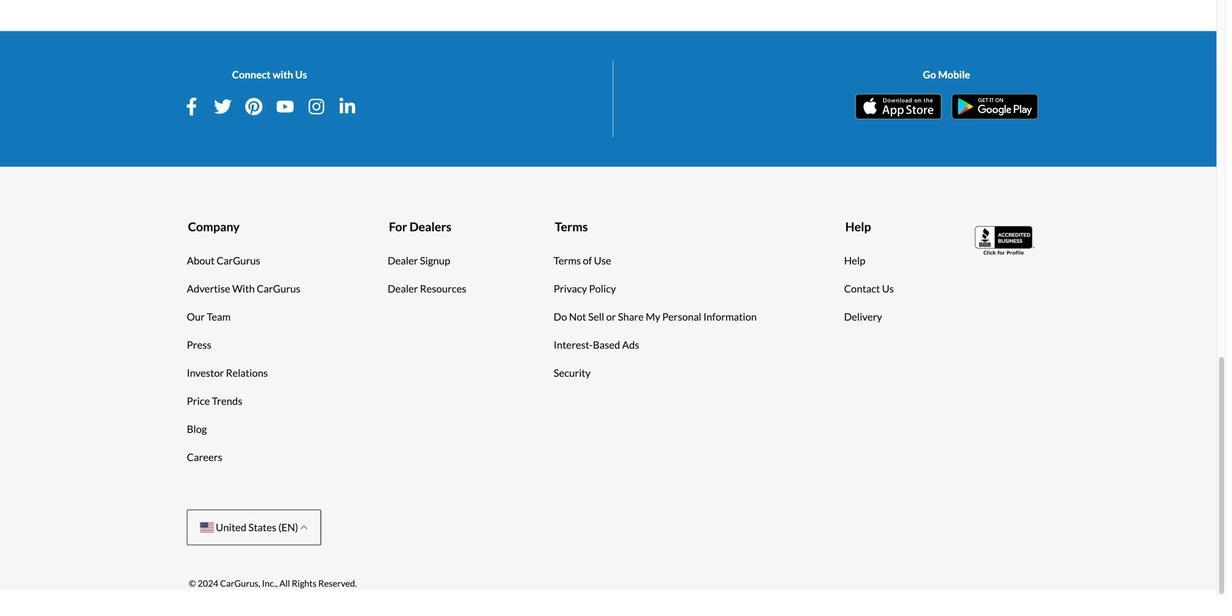 Task type: locate. For each thing, give the bounding box(es) containing it.
youtube image
[[276, 98, 294, 116]]

click for the bbb business review of this auto listing service in cambridge ma image
[[975, 225, 1036, 257]]

us image
[[200, 523, 214, 533]]

pinterest image
[[245, 98, 263, 116]]

facebook image
[[183, 98, 201, 116]]



Task type: vqa. For each thing, say whether or not it's contained in the screenshot.
rightmost Rover
no



Task type: describe. For each thing, give the bounding box(es) containing it.
twitter image
[[214, 98, 232, 116]]

instagram image
[[307, 98, 325, 116]]

download on the app store image
[[855, 94, 941, 119]]

get it on google play image
[[952, 94, 1038, 119]]

linkedin image
[[338, 98, 356, 116]]



